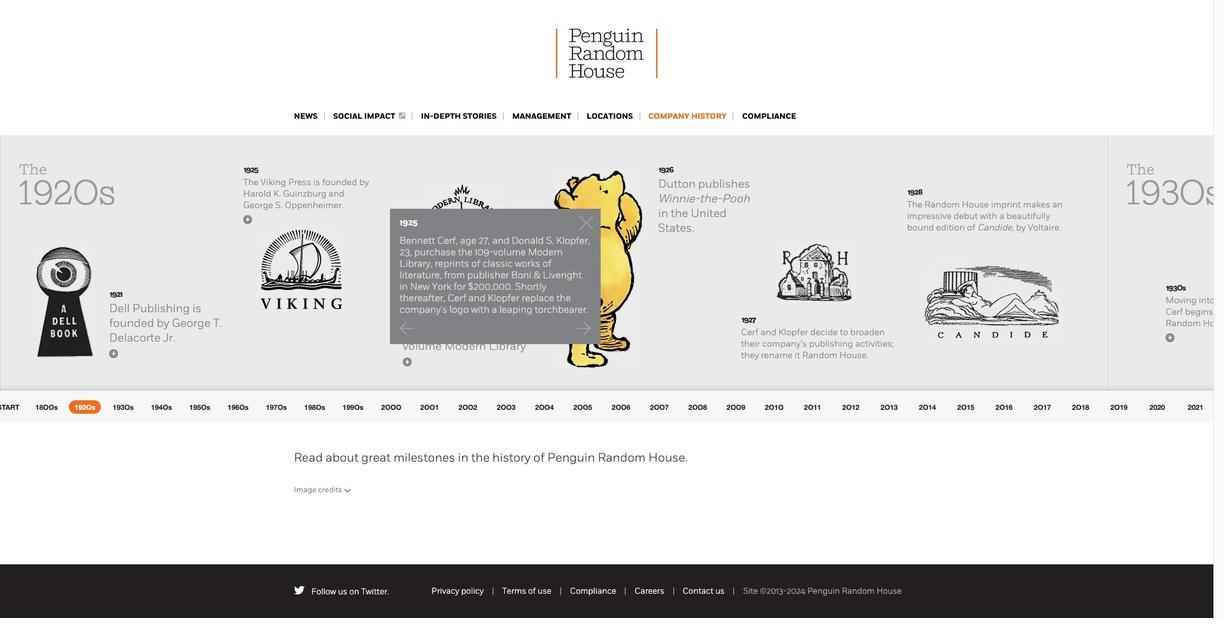 Task type: locate. For each thing, give the bounding box(es) containing it.
1925 up library,
[[400, 218, 418, 228]]

1 vertical spatial cerf
[[742, 327, 759, 338]]

1 horizontal spatial history
[[692, 111, 727, 121]]

volume inside 1925 bennett cerf, age 27, and donald s. klopfer, 23, purchase the 109- volume modern library +
[[403, 339, 442, 353]]

random right 2024
[[843, 586, 875, 596]]

1 horizontal spatial penguin
[[808, 586, 841, 596]]

k.
[[274, 188, 281, 199]]

klopfer inside bennett cerf, age 27, and donald s. klopfer, 23, purchase the 109-volume modern library, reprints of classic works of literature, from publisher boni & liveright in new york for $200,000. shortly thereafter, cerf and klopfer replace the company's logo with a leaping torchbearer.
[[488, 293, 520, 304]]

the inside 1925 bennett cerf, age 27, and donald s. klopfer, 23, purchase the 109- volume modern library +
[[473, 325, 491, 339]]

with right logo
[[471, 304, 490, 316]]

197os
[[266, 403, 287, 411]]

2o14
[[920, 403, 937, 411]]

modern up '&'
[[528, 247, 563, 258]]

1925 for the
[[244, 165, 258, 175]]

23, down company's
[[403, 325, 418, 339]]

2 horizontal spatial in
[[659, 206, 669, 220]]

random up impressive
[[925, 199, 961, 210]]

logo
[[450, 304, 469, 316]]

1 vertical spatial volume
[[403, 339, 442, 353]]

1925 down literature,
[[404, 283, 418, 293]]

donald up works
[[512, 235, 544, 247]]

bound
[[908, 222, 935, 233]]

george up jr.
[[172, 316, 211, 330]]

cerf inside bennett cerf, age 27, and donald s. klopfer, 23, purchase the 109-volume modern library, reprints of classic works of literature, from publisher boni & liveright in new york for $200,000. shortly thereafter, cerf and klopfer replace the company's logo with a leaping torchbearer.
[[448, 293, 467, 304]]

109-
[[475, 247, 494, 258], [493, 325, 516, 339]]

2 vertical spatial s.
[[468, 310, 477, 324]]

and inside 1925 the viking press is founded by harold k. guinzburg and george s. oppenheimer. +
[[329, 188, 345, 199]]

0 horizontal spatial by
[[157, 316, 169, 330]]

2oo7
[[651, 403, 669, 411]]

random inside 1927 cerf and klopfer decide to broaden their company's publishing activities; they rename it random house.
[[803, 350, 838, 361]]

an
[[1053, 199, 1064, 210]]

1 vertical spatial klopfer
[[779, 327, 809, 338]]

1 vertical spatial age
[[476, 295, 495, 309]]

0 vertical spatial by
[[359, 177, 369, 188]]

the
[[671, 206, 689, 220], [458, 247, 473, 258], [557, 293, 571, 304], [473, 325, 491, 339], [472, 450, 490, 465]]

of right '&'
[[543, 258, 552, 270]]

company
[[649, 111, 690, 121]]

27,
[[479, 235, 491, 247], [498, 295, 512, 309]]

1 horizontal spatial klopfer,
[[557, 235, 590, 247]]

s. up liveright at top left
[[546, 235, 554, 247]]

klopfer, up liveright at top left
[[557, 235, 590, 247]]

from
[[444, 270, 465, 281]]

0 vertical spatial penguin
[[548, 450, 595, 465]]

klopfer, up library
[[480, 310, 520, 324]]

dutton
[[659, 177, 696, 191]]

house. down "activities;"
[[840, 350, 869, 361]]

1 vertical spatial 23,
[[403, 325, 418, 339]]

history down 2oo3
[[493, 450, 531, 465]]

2020
[[1150, 403, 1166, 411]]

a down 'imprint'
[[1000, 211, 1005, 222]]

age inside bennett cerf, age 27, and donald s. klopfer, 23, purchase the 109-volume modern library, reprints of classic works of literature, from publisher boni & liveright in new york for $200,000. shortly thereafter, cerf and klopfer replace the company's logo with a leaping torchbearer.
[[460, 235, 477, 247]]

0 horizontal spatial in
[[400, 281, 408, 293]]

klopfer down the publisher
[[488, 293, 520, 304]]

voltaire.
[[1029, 222, 1062, 233]]

0 horizontal spatial modern
[[445, 339, 487, 353]]

purchase
[[415, 247, 456, 258], [421, 325, 471, 339]]

compliance for the left "compliance" link
[[570, 586, 617, 596]]

donald inside 1925 bennett cerf, age 27, and donald s. klopfer, 23, purchase the 109- volume modern library +
[[426, 310, 465, 324]]

0 vertical spatial history
[[692, 111, 727, 121]]

cerf, up 'reprints'
[[438, 235, 458, 247]]

house
[[963, 199, 990, 210], [877, 586, 902, 596]]

in-depth stories link
[[421, 111, 497, 121]]

s. inside bennett cerf, age 27, and donald s. klopfer, 23, purchase the 109-volume modern library, reprints of classic works of literature, from publisher boni & liveright in new york for $200,000. shortly thereafter, cerf and klopfer replace the company's logo with a leaping torchbearer.
[[546, 235, 554, 247]]

us right contact on the right bottom of the page
[[716, 586, 725, 596]]

penguin right 2024
[[808, 586, 841, 596]]

read
[[294, 450, 323, 465]]

1 horizontal spatial founded
[[322, 177, 357, 188]]

0 vertical spatial donald
[[512, 235, 544, 247]]

1 vertical spatial compliance link
[[570, 586, 617, 596]]

109- up the publisher
[[475, 247, 494, 258]]

109- up library
[[493, 325, 516, 339]]

in up states.
[[659, 206, 669, 220]]

193os inside 193os moving into le +
[[1167, 283, 1186, 293]]

social impact
[[333, 111, 396, 121]]

donald
[[512, 235, 544, 247], [426, 310, 465, 324]]

the inside '1928 the random house imprint makes an impressive debut with a beautifully bound edition of'
[[908, 199, 923, 210]]

literature,
[[400, 270, 442, 281]]

1 vertical spatial donald
[[426, 310, 465, 324]]

1 vertical spatial founded
[[109, 316, 154, 330]]

2oo3
[[497, 403, 516, 411]]

of down debut
[[968, 222, 976, 233]]

+ down company's
[[405, 357, 410, 366]]

1 horizontal spatial modern
[[528, 247, 563, 258]]

by inside 1925 the viking press is founded by harold k. guinzburg and george s. oppenheimer. +
[[359, 177, 369, 188]]

+
[[246, 215, 250, 224], [1169, 333, 1173, 342], [111, 349, 116, 358], [405, 357, 410, 366]]

0 vertical spatial in
[[659, 206, 669, 220]]

0 vertical spatial house
[[963, 199, 990, 210]]

0 horizontal spatial george
[[172, 316, 211, 330]]

us
[[716, 586, 725, 596], [338, 587, 348, 597]]

1 horizontal spatial house.
[[840, 350, 869, 361]]

bennett
[[400, 235, 435, 247], [403, 295, 446, 309]]

in-depth stories
[[421, 111, 497, 121]]

1925 bennett cerf, age 27, and donald s. klopfer, 23, purchase the 109- volume modern library +
[[403, 283, 526, 366]]

1 vertical spatial by
[[1017, 222, 1027, 233]]

27, down '$200,000.'
[[498, 295, 512, 309]]

age down '$200,000.'
[[476, 295, 495, 309]]

0 horizontal spatial donald
[[426, 310, 465, 324]]

23, up literature,
[[400, 247, 412, 258]]

founded up delacorte
[[109, 316, 154, 330]]

purchase up literature,
[[415, 247, 456, 258]]

founded inside 1925 the viking press is founded by harold k. guinzburg and george s. oppenheimer. +
[[322, 177, 357, 188]]

news link
[[294, 111, 318, 121]]

2o11
[[805, 403, 822, 411]]

0 vertical spatial compliance link
[[743, 111, 797, 121]]

109- inside bennett cerf, age 27, and donald s. klopfer, 23, purchase the 109-volume modern library, reprints of classic works of literature, from publisher boni & liveright in new york for $200,000. shortly thereafter, cerf and klopfer replace the company's logo with a leaping torchbearer.
[[475, 247, 494, 258]]

and down thereafter,
[[403, 310, 424, 324]]

+ down harold
[[246, 215, 250, 224]]

0 horizontal spatial a
[[492, 304, 498, 316]]

and inside 1925 bennett cerf, age 27, and donald s. klopfer, 23, purchase the 109- volume modern library +
[[403, 310, 424, 324]]

1 vertical spatial is
[[193, 302, 201, 316]]

1 horizontal spatial donald
[[512, 235, 544, 247]]

1 vertical spatial 109-
[[493, 325, 516, 339]]

2 horizontal spatial s.
[[546, 235, 554, 247]]

+ inside '1921 dell publishing is founded by george t. delacorte jr. +'
[[111, 349, 116, 358]]

s. down '$200,000.'
[[468, 310, 477, 324]]

klopfer,
[[557, 235, 590, 247], [480, 310, 520, 324]]

decide
[[811, 327, 838, 338]]

the 192os
[[19, 161, 115, 213]]

1 vertical spatial house
[[877, 586, 902, 596]]

27, up classic
[[479, 235, 491, 247]]

activities;
[[856, 339, 895, 349]]

1 vertical spatial house.
[[649, 450, 688, 465]]

volume up the boni
[[494, 247, 526, 258]]

1921
[[110, 289, 122, 300]]

george down harold
[[243, 200, 273, 211]]

is up guinzburg
[[313, 177, 320, 188]]

0 horizontal spatial compliance
[[570, 586, 617, 596]]

a
[[1000, 211, 1005, 222], [492, 304, 498, 316]]

0 vertical spatial founded
[[322, 177, 357, 188]]

a left leaping
[[492, 304, 498, 316]]

+ inside 193os moving into le +
[[1169, 333, 1173, 342]]

1927 cerf and klopfer decide to broaden their company's publishing activities; they rename it random house.
[[742, 315, 895, 361]]

pooh
[[722, 192, 750, 206]]

0 vertical spatial 23,
[[400, 247, 412, 258]]

+ down delacorte
[[111, 349, 116, 358]]

cerf down from
[[448, 293, 467, 304]]

milestones
[[394, 450, 455, 465]]

0 horizontal spatial compliance link
[[570, 586, 617, 596]]

0 vertical spatial with
[[981, 211, 998, 222]]

locations
[[587, 111, 633, 121]]

with up candide, on the top right
[[981, 211, 998, 222]]

volume
[[494, 247, 526, 258], [403, 339, 442, 353]]

donald inside bennett cerf, age 27, and donald s. klopfer, 23, purchase the 109-volume modern library, reprints of classic works of literature, from publisher boni & liveright in new york for $200,000. shortly thereafter, cerf and klopfer replace the company's logo with a leaping torchbearer.
[[512, 235, 544, 247]]

0 horizontal spatial us
[[338, 587, 348, 597]]

1 horizontal spatial klopfer
[[779, 327, 809, 338]]

cerf
[[448, 293, 467, 304], [742, 327, 759, 338]]

1925 inside 1925 bennett cerf, age 27, and donald s. klopfer, 23, purchase the 109- volume modern library +
[[404, 283, 418, 293]]

is right "publishing"
[[193, 302, 201, 316]]

image credits
[[294, 486, 342, 494]]

1 horizontal spatial in
[[458, 450, 469, 465]]

and inside 1927 cerf and klopfer decide to broaden their company's publishing activities; they rename it random house.
[[761, 327, 777, 338]]

founded up oppenheimer.
[[322, 177, 357, 188]]

us left on
[[338, 587, 348, 597]]

and up oppenheimer.
[[329, 188, 345, 199]]

2ooo
[[381, 403, 402, 411]]

york
[[432, 281, 452, 293]]

new
[[410, 281, 430, 293]]

1 vertical spatial s.
[[546, 235, 554, 247]]

0 horizontal spatial cerf
[[448, 293, 467, 304]]

1 vertical spatial history
[[493, 450, 531, 465]]

founded
[[322, 177, 357, 188], [109, 316, 154, 330]]

23, inside bennett cerf, age 27, and donald s. klopfer, 23, purchase the 109-volume modern library, reprints of classic works of literature, from publisher boni & liveright in new york for $200,000. shortly thereafter, cerf and klopfer replace the company's logo with a leaping torchbearer.
[[400, 247, 412, 258]]

1 horizontal spatial is
[[313, 177, 320, 188]]

compliance link
[[743, 111, 797, 121], [570, 586, 617, 596]]

+ down moving
[[1169, 333, 1173, 342]]

0 horizontal spatial s.
[[275, 200, 283, 211]]

0 vertical spatial cerf
[[448, 293, 467, 304]]

the down liveright at top left
[[557, 293, 571, 304]]

the down winnie-
[[671, 206, 689, 220]]

1 vertical spatial klopfer,
[[480, 310, 520, 324]]

age up 'reprints'
[[460, 235, 477, 247]]

1 vertical spatial purchase
[[421, 325, 471, 339]]

library
[[489, 339, 526, 353]]

1 horizontal spatial 27,
[[498, 295, 512, 309]]

thereafter,
[[400, 293, 446, 304]]

george
[[243, 200, 273, 211], [172, 316, 211, 330]]

0 horizontal spatial is
[[193, 302, 201, 316]]

0 vertical spatial volume
[[494, 247, 526, 258]]

in left new
[[400, 281, 408, 293]]

0 horizontal spatial klopfer,
[[480, 310, 520, 324]]

1 vertical spatial compliance
[[570, 586, 617, 596]]

of inside '1928 the random house imprint makes an impressive debut with a beautifully bound edition of'
[[968, 222, 976, 233]]

0 horizontal spatial 27,
[[479, 235, 491, 247]]

2 vertical spatial 1925
[[404, 283, 418, 293]]

0 horizontal spatial volume
[[403, 339, 442, 353]]

1 horizontal spatial with
[[981, 211, 998, 222]]

purchase inside 1925 bennett cerf, age 27, and donald s. klopfer, 23, purchase the 109- volume modern library +
[[421, 325, 471, 339]]

klopfer up the "company's"
[[779, 327, 809, 338]]

winnie-
[[659, 192, 700, 206]]

company history
[[649, 111, 727, 121]]

cerf, inside 1925 bennett cerf, age 27, and donald s. klopfer, 23, purchase the 109- volume modern library +
[[448, 295, 473, 309]]

in-
[[421, 111, 434, 121]]

1 horizontal spatial house
[[963, 199, 990, 210]]

modern inside 1925 bennett cerf, age 27, and donald s. klopfer, 23, purchase the 109- volume modern library +
[[445, 339, 487, 353]]

0 vertical spatial klopfer
[[488, 293, 520, 304]]

random down 2oo6
[[598, 450, 646, 465]]

locations link
[[587, 111, 633, 121]]

bennett inside 1925 bennett cerf, age 27, and donald s. klopfer, 23, purchase the 109- volume modern library +
[[403, 295, 446, 309]]

the inside 1926 dutton publishes winnie-the-pooh in the united states.
[[671, 206, 689, 220]]

109- inside 1925 bennett cerf, age 27, and donald s. klopfer, 23, purchase the 109- volume modern library +
[[493, 325, 516, 339]]

in right milestones
[[458, 450, 469, 465]]

terms
[[503, 586, 527, 596]]

bennett inside bennett cerf, age 27, and donald s. klopfer, 23, purchase the 109-volume modern library, reprints of classic works of literature, from publisher boni & liveright in new york for $200,000. shortly thereafter, cerf and klopfer replace the company's logo with a leaping torchbearer.
[[400, 235, 435, 247]]

1 vertical spatial george
[[172, 316, 211, 330]]

1 horizontal spatial compliance link
[[743, 111, 797, 121]]

193os for 193os
[[113, 403, 134, 411]]

1 horizontal spatial george
[[243, 200, 273, 211]]

company's
[[763, 339, 808, 349]]

0 vertical spatial house.
[[840, 350, 869, 361]]

house. down 2oo7
[[649, 450, 688, 465]]

2o16
[[996, 403, 1013, 411]]

1925 up harold
[[244, 165, 258, 175]]

library,
[[400, 258, 433, 270]]

random down publishing
[[803, 350, 838, 361]]

2oo4
[[536, 403, 554, 411]]

it
[[795, 350, 801, 361]]

1 horizontal spatial us
[[716, 586, 725, 596]]

the up library
[[473, 325, 491, 339]]

193os
[[1127, 172, 1223, 213], [1167, 283, 1186, 293], [113, 403, 134, 411]]

2o1o
[[766, 403, 784, 411]]

purchase down logo
[[421, 325, 471, 339]]

broaden
[[851, 327, 886, 338]]

beautifully
[[1007, 211, 1051, 222]]

0 horizontal spatial founded
[[109, 316, 154, 330]]

policy
[[462, 586, 484, 596]]

1 horizontal spatial by
[[359, 177, 369, 188]]

of down 2oo4
[[534, 450, 545, 465]]

1 vertical spatial bennett
[[403, 295, 446, 309]]

1 horizontal spatial a
[[1000, 211, 1005, 222]]

penguin random house image
[[556, 29, 658, 78]]

1925 inside 1925 the viking press is founded by harold k. guinzburg and george s. oppenheimer. +
[[244, 165, 258, 175]]

0 vertical spatial george
[[243, 200, 273, 211]]

0 vertical spatial a
[[1000, 211, 1005, 222]]

1926 dutton publishes winnie-the-pooh in the united states.
[[659, 165, 751, 235]]

s. down k.
[[275, 200, 283, 211]]

george inside 1925 the viking press is founded by harold k. guinzburg and george s. oppenheimer. +
[[243, 200, 273, 211]]

0 vertical spatial cerf,
[[438, 235, 458, 247]]

2 vertical spatial 193os
[[113, 403, 134, 411]]

2 vertical spatial in
[[458, 450, 469, 465]]

bennett down new
[[403, 295, 446, 309]]

0 horizontal spatial klopfer
[[488, 293, 520, 304]]

1 horizontal spatial s.
[[468, 310, 477, 324]]

cerf up their
[[742, 327, 759, 338]]

cerf, down for
[[448, 295, 473, 309]]

1 horizontal spatial volume
[[494, 247, 526, 258]]

1925
[[244, 165, 258, 175], [400, 218, 418, 228], [404, 283, 418, 293]]

volume down company's
[[403, 339, 442, 353]]

donald down thereafter,
[[426, 310, 465, 324]]

modern down logo
[[445, 339, 487, 353]]

penguin down the 2oo5
[[548, 450, 595, 465]]

george inside '1921 dell publishing is founded by george t. delacorte jr. +'
[[172, 316, 211, 330]]

0 vertical spatial modern
[[528, 247, 563, 258]]

history
[[692, 111, 727, 121], [493, 450, 531, 465]]

a inside bennett cerf, age 27, and donald s. klopfer, 23, purchase the 109-volume modern library, reprints of classic works of literature, from publisher boni & liveright in new york for $200,000. shortly thereafter, cerf and klopfer replace the company's logo with a leaping torchbearer.
[[492, 304, 498, 316]]

1 vertical spatial modern
[[445, 339, 487, 353]]

1 vertical spatial 1925
[[400, 218, 418, 228]]

bennett up library,
[[400, 235, 435, 247]]

image credits link
[[294, 486, 351, 494]]

follow us on twitter.
[[312, 587, 389, 597]]

is inside 1925 the viking press is founded by harold k. guinzburg and george s. oppenheimer. +
[[313, 177, 320, 188]]

follow us on twitter. link
[[312, 587, 389, 597]]

management link
[[513, 111, 572, 121]]

1 vertical spatial in
[[400, 281, 408, 293]]

0 horizontal spatial with
[[471, 304, 490, 316]]

history right company
[[692, 111, 727, 121]]

2 vertical spatial by
[[157, 316, 169, 330]]

0 vertical spatial age
[[460, 235, 477, 247]]

site
[[744, 586, 758, 596]]

1 horizontal spatial compliance
[[743, 111, 797, 121]]

0 vertical spatial purchase
[[415, 247, 456, 258]]

modern inside bennett cerf, age 27, and donald s. klopfer, 23, purchase the 109-volume modern library, reprints of classic works of literature, from publisher boni & liveright in new york for $200,000. shortly thereafter, cerf and klopfer replace the company's logo with a leaping torchbearer.
[[528, 247, 563, 258]]

1 horizontal spatial cerf
[[742, 327, 759, 338]]

cerf,
[[438, 235, 458, 247], [448, 295, 473, 309]]

0 vertical spatial bennett
[[400, 235, 435, 247]]

and up the "company's"
[[761, 327, 777, 338]]

1 vertical spatial a
[[492, 304, 498, 316]]

2 horizontal spatial by
[[1017, 222, 1027, 233]]

0 vertical spatial is
[[313, 177, 320, 188]]

23, inside 1925 bennett cerf, age 27, and donald s. klopfer, 23, purchase the 109- volume modern library +
[[403, 325, 418, 339]]



Task type: vqa. For each thing, say whether or not it's contained in the screenshot.
Bennett "1925"
yes



Task type: describe. For each thing, give the bounding box(es) containing it.
makes
[[1024, 199, 1051, 210]]

management
[[513, 111, 572, 121]]

purchase inside bennett cerf, age 27, and donald s. klopfer, 23, purchase the 109-volume modern library, reprints of classic works of literature, from publisher boni & liveright in new york for $200,000. shortly thereafter, cerf and klopfer replace the company's logo with a leaping torchbearer.
[[415, 247, 456, 258]]

$200,000.
[[468, 281, 513, 293]]

privacy
[[432, 586, 460, 596]]

18oos
[[35, 403, 58, 411]]

harold
[[243, 188, 272, 199]]

1921 dell publishing is founded by george t. delacorte jr. +
[[109, 289, 222, 358]]

site ©2013-2024 penguin random house
[[744, 586, 902, 596]]

1928 the random house imprint makes an impressive debut with a beautifully bound edition of
[[908, 187, 1064, 233]]

replace
[[522, 293, 555, 304]]

united
[[691, 206, 727, 220]]

2o12
[[843, 403, 860, 411]]

2oo9
[[727, 403, 746, 411]]

and up classic
[[493, 235, 510, 247]]

+ inside 1925 bennett cerf, age 27, and donald s. klopfer, 23, purchase the 109- volume modern library +
[[405, 357, 410, 366]]

terms of use
[[503, 586, 552, 596]]

s. inside 1925 bennett cerf, age 27, and donald s. klopfer, 23, purchase the 109- volume modern library +
[[468, 310, 477, 324]]

us for contact
[[716, 586, 725, 596]]

candide,
[[978, 222, 1015, 233]]

2o17
[[1035, 403, 1052, 411]]

twitter.
[[361, 587, 389, 597]]

t.
[[213, 316, 222, 330]]

with inside bennett cerf, age 27, and donald s. klopfer, 23, purchase the 109-volume modern library, reprints of classic works of literature, from publisher boni & liveright in new york for $200,000. shortly thereafter, cerf and klopfer replace the company's logo with a leaping torchbearer.
[[471, 304, 490, 316]]

klopfer inside 1927 cerf and klopfer decide to broaden their company's publishing activities; they rename it random house.
[[779, 327, 809, 338]]

jr.
[[163, 331, 176, 345]]

klopfer, inside 1925 bennett cerf, age 27, and donald s. klopfer, 23, purchase the 109- volume modern library +
[[480, 310, 520, 324]]

founded inside '1921 dell publishing is founded by george t. delacorte jr. +'
[[109, 316, 154, 330]]

credits
[[318, 486, 342, 494]]

dell
[[109, 302, 130, 316]]

1925 the viking press is founded by harold k. guinzburg and george s. oppenheimer. +
[[243, 165, 369, 224]]

their
[[742, 339, 761, 349]]

follow
[[312, 587, 336, 597]]

is inside '1921 dell publishing is founded by george t. delacorte jr. +'
[[193, 302, 201, 316]]

2o19
[[1111, 403, 1128, 411]]

194os
[[151, 403, 172, 411]]

impressive
[[908, 211, 952, 222]]

in inside 1926 dutton publishes winnie-the-pooh in the united states.
[[659, 206, 669, 220]]

news
[[294, 111, 318, 121]]

klopfer, inside bennett cerf, age 27, and donald s. klopfer, 23, purchase the 109-volume modern library, reprints of classic works of literature, from publisher boni & liveright in new york for $200,000. shortly thereafter, cerf and klopfer replace the company's logo with a leaping torchbearer.
[[557, 235, 590, 247]]

0 horizontal spatial house.
[[649, 450, 688, 465]]

the up from
[[458, 247, 473, 258]]

boni
[[512, 270, 532, 281]]

1 vertical spatial 192os
[[74, 403, 95, 411]]

read about great milestones in the history of penguin random house.
[[294, 450, 688, 465]]

1925 for bennett
[[404, 283, 418, 293]]

edition
[[937, 222, 966, 233]]

0 horizontal spatial house
[[877, 586, 902, 596]]

2oo1
[[421, 403, 439, 411]]

privacy policy link
[[432, 586, 484, 596]]

2o15
[[958, 403, 975, 411]]

into
[[1200, 295, 1216, 306]]

the inside the 192os
[[19, 161, 47, 178]]

2oo8
[[689, 403, 708, 411]]

193os for 193os moving into le +
[[1167, 283, 1186, 293]]

contact
[[683, 586, 714, 596]]

a inside '1928 the random house imprint makes an impressive debut with a beautifully bound edition of'
[[1000, 211, 1005, 222]]

to
[[840, 327, 849, 338]]

le
[[1218, 295, 1224, 306]]

&
[[534, 270, 541, 281]]

the down 2oo2
[[472, 450, 490, 465]]

house inside '1928 the random house imprint makes an impressive debut with a beautifully bound edition of'
[[963, 199, 990, 210]]

and right for
[[469, 293, 486, 304]]

contact us
[[683, 586, 725, 596]]

us for follow
[[338, 587, 348, 597]]

imprint
[[992, 199, 1022, 210]]

about
[[326, 450, 359, 465]]

2o18
[[1073, 403, 1090, 411]]

of left use
[[528, 586, 536, 596]]

cerf inside 1927 cerf and klopfer decide to broaden their company's publishing activities; they rename it random house.
[[742, 327, 759, 338]]

0 horizontal spatial penguin
[[548, 450, 595, 465]]

0 vertical spatial 192os
[[19, 172, 115, 213]]

candide, by voltaire.
[[978, 222, 1062, 233]]

publishing
[[133, 302, 190, 316]]

2oo6
[[612, 403, 631, 411]]

of left classic
[[472, 258, 481, 270]]

works
[[515, 258, 541, 270]]

1 vertical spatial penguin
[[808, 586, 841, 596]]

in inside bennett cerf, age 27, and donald s. klopfer, 23, purchase the 109-volume modern library, reprints of classic works of literature, from publisher boni & liveright in new york for $200,000. shortly thereafter, cerf and klopfer replace the company's logo with a leaping torchbearer.
[[400, 281, 408, 293]]

states.
[[659, 221, 695, 235]]

guinzburg
[[283, 188, 327, 199]]

compliance for the rightmost "compliance" link
[[743, 111, 797, 121]]

privacy policy
[[432, 586, 484, 596]]

2o13
[[881, 403, 898, 411]]

0 vertical spatial 193os
[[1127, 172, 1223, 213]]

debut
[[954, 211, 979, 222]]

company's
[[400, 304, 448, 316]]

careers
[[635, 586, 665, 596]]

use
[[538, 586, 552, 596]]

careers link
[[635, 586, 665, 596]]

the inside 'the 193os'
[[1128, 161, 1155, 178]]

2024
[[787, 586, 806, 596]]

s. inside 1925 the viking press is founded by harold k. guinzburg and george s. oppenheimer. +
[[275, 200, 283, 211]]

shortly
[[516, 281, 547, 293]]

27, inside bennett cerf, age 27, and donald s. klopfer, 23, purchase the 109-volume modern library, reprints of classic works of literature, from publisher boni & liveright in new york for $200,000. shortly thereafter, cerf and klopfer replace the company's logo with a leaping torchbearer.
[[479, 235, 491, 247]]

house. inside 1927 cerf and klopfer decide to broaden their company's publishing activities; they rename it random house.
[[840, 350, 869, 361]]

volume inside bennett cerf, age 27, and donald s. klopfer, 23, purchase the 109-volume modern library, reprints of classic works of literature, from publisher boni & liveright in new york for $200,000. shortly thereafter, cerf and klopfer replace the company's logo with a leaping torchbearer.
[[494, 247, 526, 258]]

reprints
[[435, 258, 470, 270]]

193os moving into le +
[[1166, 283, 1224, 342]]

2oo5
[[574, 403, 593, 411]]

bennett cerf, age 27, and donald s. klopfer, 23, purchase the 109-volume modern library, reprints of classic works of literature, from publisher boni & liveright in new york for $200,000. shortly thereafter, cerf and klopfer replace the company's logo with a leaping torchbearer.
[[400, 235, 590, 316]]

27, inside 1925 bennett cerf, age 27, and donald s. klopfer, 23, purchase the 109- volume modern library +
[[498, 295, 512, 309]]

start
[[0, 403, 19, 411]]

rename
[[762, 350, 793, 361]]

with inside '1928 the random house imprint makes an impressive debut with a beautifully bound edition of'
[[981, 211, 998, 222]]

age inside 1925 bennett cerf, age 27, and donald s. klopfer, 23, purchase the 109- volume modern library +
[[476, 295, 495, 309]]

+ inside 1925 the viking press is founded by harold k. guinzburg and george s. oppenheimer. +
[[246, 215, 250, 224]]

oppenheimer.
[[285, 200, 344, 211]]

the inside 1925 the viking press is founded by harold k. guinzburg and george s. oppenheimer. +
[[243, 177, 259, 188]]

image
[[294, 486, 317, 494]]

press
[[288, 177, 311, 188]]

by inside '1921 dell publishing is founded by george t. delacorte jr. +'
[[157, 316, 169, 330]]

©2013-
[[760, 586, 787, 596]]

impact
[[365, 111, 396, 121]]

the 193os
[[1127, 161, 1223, 213]]

1928
[[908, 187, 923, 197]]

delacorte
[[109, 331, 161, 345]]

1926
[[659, 165, 674, 175]]

cerf, inside bennett cerf, age 27, and donald s. klopfer, 23, purchase the 109-volume modern library, reprints of classic works of literature, from publisher boni & liveright in new york for $200,000. shortly thereafter, cerf and klopfer replace the company's logo with a leaping torchbearer.
[[438, 235, 458, 247]]

random inside '1928 the random house imprint makes an impressive debut with a beautifully bound edition of'
[[925, 199, 961, 210]]

great
[[362, 450, 391, 465]]

leaping
[[500, 304, 533, 316]]

they
[[742, 350, 760, 361]]

0 horizontal spatial history
[[493, 450, 531, 465]]

195os
[[189, 403, 210, 411]]



